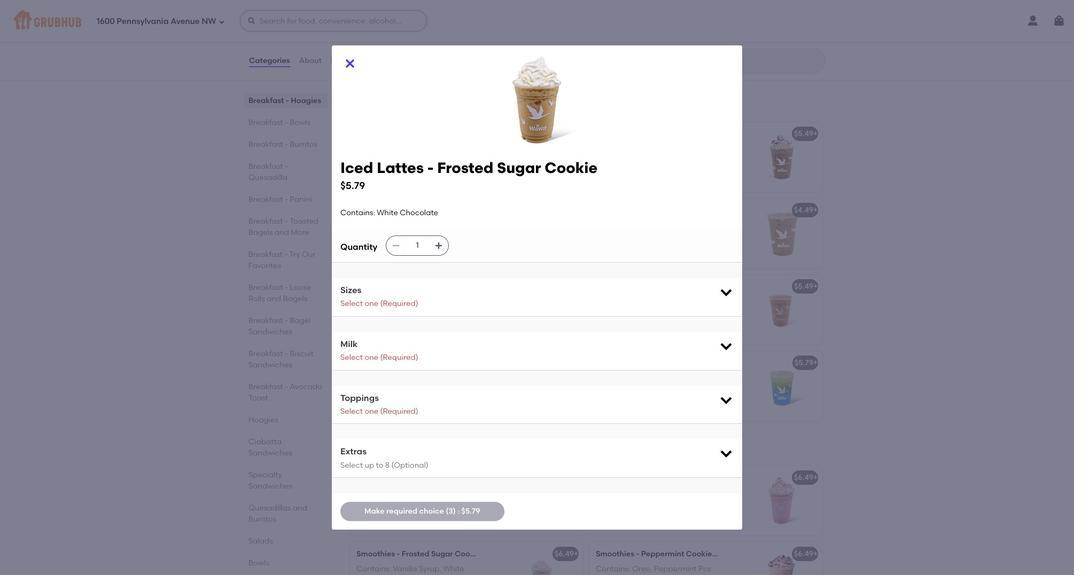 Task type: describe. For each thing, give the bounding box(es) containing it.
contains: white chocolate, mint syrup, top with peppermint pcs
[[356, 221, 474, 241]]

white inside contains: top with peppermint pcs, white chocolate, mint syrup
[[596, 308, 617, 317]]

svg image for extras
[[719, 446, 734, 461]]

smoothies - frosted sugar cookie image
[[503, 543, 583, 576]]

reviews
[[331, 56, 361, 65]]

with inside contains: top with peppermint pcs, white chocolate, mint syrup
[[647, 297, 664, 306]]

breakfast - toasted bagels and more tab
[[249, 216, 323, 238]]

+ for smoothies - peppermint bark image
[[813, 473, 818, 482]]

mint inside contains: top with peppermint pcs, white chocolate, mint syrup
[[661, 308, 677, 317]]

0 horizontal spatial frosted
[[402, 550, 429, 559]]

contains: chocolate sauce
[[356, 297, 456, 306]]

breakfast for breakfast - toasted bagels and more
[[249, 217, 283, 226]]

1 vertical spatial cookie
[[455, 550, 481, 559]]

smoothies for smoothies - peppermint cookies & cream
[[596, 550, 634, 559]]

$4.49 +
[[794, 206, 818, 215]]

2 vertical spatial $5.79
[[462, 507, 480, 516]]

iced lattes - peppermint mocha image
[[742, 122, 823, 192]]

peppermint inside contains: top with peppermint pcs, white chocolate, mint syrup
[[666, 297, 709, 306]]

burritos for quesadillas and burritos
[[249, 515, 276, 524]]

- up contains: white chocolate, mint syrup, top with peppermint pcs
[[405, 206, 408, 215]]

chocolate, for steamers - peppermint bark
[[416, 29, 456, 38]]

up
[[365, 461, 374, 470]]

coffees for white
[[374, 206, 403, 215]]

1 horizontal spatial hoagies
[[291, 96, 321, 105]]

salads tab
[[249, 536, 323, 547]]

sips
[[436, 442, 459, 456]]

mint inside contains: white chocolate, mint syrup, top with peppermint pcs
[[458, 221, 474, 230]]

cream for smoothies - peppermint cookies & cream
[[725, 550, 751, 559]]

select for milk
[[340, 353, 363, 363]]

contains: white chocolate, top with peppermint pcs
[[356, 29, 490, 49]]

vanilla)
[[803, 358, 830, 367]]

milkshakes
[[356, 473, 397, 482]]

and inside quesadillas and burritos
[[293, 504, 307, 513]]

cold brews - peppermint mocha button
[[350, 351, 583, 421]]

$6.49 + for smoothies - peppermint bark
[[794, 473, 818, 482]]

chocolate, inside contains: top with peppermint pcs, white chocolate, mint syrup
[[619, 308, 659, 317]]

(required) for toppings
[[380, 407, 418, 416]]

breakfast - bowls
[[249, 118, 311, 127]]

toasted
[[290, 217, 319, 226]]

smoothies - peppermint cookies & cream
[[596, 550, 751, 559]]

our
[[302, 250, 316, 259]]

coffees for chocolate
[[374, 282, 403, 291]]

recharger energy drinks - winter blues (blue raspberry, vanilla)
[[596, 358, 830, 367]]

nw
[[202, 16, 216, 26]]

top inside contains: white chocolate, top with peppermint pcs
[[458, 29, 471, 38]]

panini
[[290, 195, 312, 204]]

contains: top with peppermint pcs, white chocolate, mint syrup
[[596, 297, 725, 317]]

peppermint inside button
[[405, 358, 448, 367]]

reviews button
[[330, 42, 361, 80]]

iced for mocha
[[356, 282, 373, 291]]

breakfast for breakfast - loose rolls and bagels
[[249, 283, 283, 292]]

salads
[[249, 537, 273, 546]]

- for breakfast - avocado toast
[[285, 383, 288, 392]]

recharger energy drinks - winter blues (blue raspberry, vanilla) image
[[742, 351, 823, 421]]

iced for bark
[[356, 206, 373, 215]]

chocolate, for smoothies - peppermint bark
[[655, 488, 696, 497]]

frosted inside iced lattes - frosted sugar cookie $5.79
[[437, 159, 493, 177]]

extras select up to 8 (optional)
[[340, 447, 428, 470]]

breakfast - avocado toast tab
[[249, 382, 323, 404]]

energy
[[636, 358, 662, 367]]

breakfast for breakfast - try our favorites
[[249, 250, 283, 259]]

breakfast - biscuit sandwiches
[[249, 350, 314, 370]]

specialty sandwiches
[[249, 471, 292, 491]]

specialty
[[249, 471, 282, 480]]

avenue
[[171, 16, 200, 26]]

iced for sugar
[[340, 159, 373, 177]]

breakfast - toasted bagels and more
[[249, 217, 319, 237]]

8
[[385, 461, 390, 470]]

pcs inside contains: white chocolate, top with peppermint pcs
[[401, 40, 414, 49]]

to
[[376, 461, 383, 470]]

breakfast for breakfast - bowls
[[249, 118, 283, 127]]

- for breakfast - toasted bagels and more
[[285, 217, 288, 226]]

syrup inside contains: chocolate sauce, mint syrup
[[596, 155, 616, 164]]

$6.49 + for smoothies - frosted sugar cookie
[[555, 550, 579, 559]]

mint inside 'contains: white chocolate, top with peppermint pcs, mint syrup'
[[657, 499, 672, 508]]

syrup, inside contains: vanilla syrup, white
[[419, 565, 441, 574]]

bark for steamers - peppermint bark
[[443, 14, 460, 23]]

$5.49 + for iced lattes - peppermint mocha image
[[794, 129, 818, 138]]

drinks
[[663, 358, 686, 367]]

chocolate, for iced coffees - peppermint bark
[[416, 221, 456, 230]]

breakfast for breakfast - bagel sandwiches
[[249, 316, 283, 325]]

(optional)
[[391, 461, 428, 470]]

frozen
[[349, 442, 387, 456]]

brews
[[376, 358, 398, 367]]

select for toppings
[[340, 407, 363, 416]]

(required) for sizes
[[380, 300, 418, 309]]

+ for milkshakes - peppermint cookies & cream image
[[574, 473, 579, 482]]

iced coffees - frosted sugar cookie image
[[742, 199, 823, 268]]

$6.09
[[554, 129, 574, 138]]

extras
[[340, 447, 367, 457]]

quantity
[[340, 242, 377, 252]]

about
[[299, 56, 322, 65]]

rolls
[[249, 294, 265, 304]]

mint inside contains: chocolate sauce, mint syrup
[[699, 144, 715, 153]]

(3)
[[446, 507, 456, 516]]

and for more
[[275, 228, 289, 237]]

contains: oreo, peppermint pcs
[[596, 565, 711, 574]]

smoothies for smoothies - peppermint bark
[[596, 473, 634, 482]]

$6.49 + for smoothies - peppermint cookies & cream
[[794, 550, 818, 559]]

smoothies - peppermint bark
[[596, 473, 703, 482]]

- for steamers - peppermint bark
[[393, 14, 396, 23]]

recharger
[[596, 358, 635, 367]]

categories
[[249, 56, 290, 65]]

top inside 'contains: white chocolate, top with peppermint pcs, mint syrup'
[[697, 488, 711, 497]]

avocado
[[290, 383, 322, 392]]

white inside contains: white chocolate, mint syrup, top with peppermint pcs
[[393, 221, 414, 230]]

quesadillas and burritos tab
[[249, 503, 323, 525]]

:
[[458, 507, 460, 516]]

one for sizes
[[365, 300, 378, 309]]

3 sandwiches from the top
[[249, 449, 292, 458]]

and for bagels
[[267, 294, 281, 304]]

$4.49
[[794, 206, 813, 215]]

biscuit
[[290, 350, 314, 359]]

sauce
[[433, 297, 456, 306]]

- for breakfast - loose rolls and bagels
[[285, 283, 288, 292]]

ciabatta
[[249, 438, 282, 447]]

contains: white chocolate, top with peppermint pcs, mint syrup
[[596, 488, 729, 508]]

(required) for milk
[[380, 353, 418, 363]]

specialty sandwiches tab
[[249, 470, 323, 492]]

blues
[[719, 358, 739, 367]]

contains: chocolate sauce, mint syrup
[[596, 144, 715, 164]]

make required choice (3) : $5.79
[[365, 507, 480, 516]]

breakfast - try our favorites
[[249, 250, 316, 270]]

$6.49 for smoothies - peppermint bark
[[794, 473, 813, 482]]

iced coffees - peppermint mocha
[[356, 282, 480, 291]]

contains: for the cold brews - peppermint bark image
[[596, 297, 631, 306]]

bagels inside breakfast - toasted bagels and more
[[249, 228, 273, 237]]

quesadillas and burritos
[[249, 504, 307, 524]]

- for breakfast - hoagies
[[286, 96, 289, 105]]

cold brews - peppermint mocha
[[356, 358, 475, 367]]

syrup, inside contains: white chocolate, mint syrup, top with peppermint pcs
[[356, 231, 379, 241]]

breakfast - loose rolls and bagels
[[249, 283, 311, 304]]

milk select one (required)
[[340, 339, 418, 363]]

1600 pennsylvania avenue nw
[[97, 16, 216, 26]]

with inside 'contains: white chocolate, top with peppermint pcs, mint syrup'
[[712, 488, 729, 497]]

1 vertical spatial bark
[[455, 206, 472, 215]]

one for milk
[[365, 353, 378, 363]]

smoothies - frosted sugar cookie
[[356, 550, 481, 559]]

$5.79 +
[[795, 358, 818, 367]]

steamers
[[356, 14, 391, 23]]

cold brews - peppermint bark image
[[742, 275, 823, 344]]

& for smoothies - peppermint cookies & cream
[[718, 550, 723, 559]]

1 horizontal spatial bowls
[[290, 118, 311, 127]]

- for breakfast - quesadilla
[[285, 162, 288, 171]]



Task type: vqa. For each thing, say whether or not it's contained in the screenshot.
Florida
no



Task type: locate. For each thing, give the bounding box(es) containing it.
bowls
[[290, 118, 311, 127], [249, 559, 269, 568]]

4 select from the top
[[340, 461, 363, 470]]

- for milkshakes - peppermint cookies & cream
[[398, 473, 401, 482]]

2 vertical spatial pcs
[[699, 565, 711, 574]]

- inside the breakfast - bowls tab
[[285, 118, 288, 127]]

$6.49
[[555, 473, 574, 482], [794, 473, 813, 482], [555, 550, 574, 559], [794, 550, 813, 559]]

bagels down loose
[[283, 294, 307, 304]]

cookie down the $6.09 +
[[545, 159, 598, 177]]

4 sandwiches from the top
[[249, 482, 292, 491]]

- inside breakfast - loose rolls and bagels
[[285, 283, 288, 292]]

- inside cold brews - peppermint mocha button
[[400, 358, 403, 367]]

4 breakfast from the top
[[249, 162, 283, 171]]

smoothies up vanilla
[[356, 550, 395, 559]]

select inside milk select one (required)
[[340, 353, 363, 363]]

cookies for smoothies - peppermint cookies & cream
[[686, 550, 716, 559]]

2 one from the top
[[365, 353, 378, 363]]

hoagies
[[291, 96, 321, 105], [249, 416, 278, 425]]

one
[[365, 300, 378, 309], [365, 353, 378, 363], [365, 407, 378, 416]]

contains: inside contains: white chocolate, mint syrup, top with peppermint pcs
[[356, 221, 391, 230]]

2 vertical spatial syrup
[[674, 499, 695, 508]]

pennsylvania
[[117, 16, 169, 26]]

try
[[290, 250, 300, 259]]

peppermint inside 'contains: white chocolate, top with peppermint pcs, mint syrup'
[[596, 499, 639, 508]]

- inside breakfast - bagel sandwiches
[[285, 316, 288, 325]]

svg image for sizes
[[719, 285, 734, 300]]

0 horizontal spatial bowls
[[249, 559, 269, 568]]

contains: for steamers - peppermint bark image
[[356, 29, 391, 38]]

main navigation navigation
[[0, 0, 1074, 42]]

syrup inside contains: top with peppermint pcs, white chocolate, mint syrup
[[678, 308, 699, 317]]

- inside breakfast - hoagies tab
[[286, 96, 289, 105]]

more
[[291, 228, 309, 237]]

- for breakfast - biscuit sandwiches
[[285, 350, 288, 359]]

breakfast down the breakfast - bowls
[[249, 140, 283, 149]]

(required) inside toppings select one (required)
[[380, 407, 418, 416]]

one inside the sizes select one (required)
[[365, 300, 378, 309]]

(required) down 'iced coffees - peppermint mocha'
[[380, 300, 418, 309]]

- up quesadilla
[[285, 162, 288, 171]]

-
[[393, 14, 396, 23], [286, 96, 289, 105], [285, 118, 288, 127], [285, 140, 288, 149], [427, 159, 434, 177], [285, 162, 288, 171], [285, 195, 288, 204], [405, 206, 408, 215], [285, 217, 288, 226], [285, 250, 288, 259], [405, 282, 408, 291], [285, 283, 288, 292], [285, 316, 288, 325], [285, 350, 288, 359], [400, 358, 403, 367], [688, 358, 691, 367], [285, 383, 288, 392], [398, 473, 401, 482], [636, 473, 639, 482], [397, 550, 400, 559], [636, 550, 639, 559]]

select inside the sizes select one (required)
[[340, 300, 363, 309]]

2 $5.49 from the top
[[794, 282, 813, 291]]

0 vertical spatial and
[[275, 228, 289, 237]]

(required)
[[380, 300, 418, 309], [380, 353, 418, 363], [380, 407, 418, 416]]

0 vertical spatial cookie
[[545, 159, 598, 177]]

breakfast - bowls tab
[[249, 117, 323, 128]]

quesadillas
[[249, 504, 291, 513]]

+ for iced lattes - peppermint mocha image
[[813, 129, 818, 138]]

breakfast for breakfast - quesadilla
[[249, 162, 283, 171]]

frosted
[[437, 159, 493, 177], [402, 550, 429, 559]]

pcs
[[401, 40, 414, 49], [459, 231, 471, 241], [699, 565, 711, 574]]

2 vertical spatial iced
[[356, 282, 373, 291]]

smoothies up oreo,
[[596, 550, 634, 559]]

- down the breakfast - bowls tab
[[285, 140, 288, 149]]

1 breakfast from the top
[[249, 96, 284, 105]]

contains: inside contains: top with peppermint pcs, white chocolate, mint syrup
[[596, 297, 631, 306]]

1 horizontal spatial sugar
[[497, 159, 541, 177]]

sandwiches up breakfast - biscuit sandwiches on the bottom of page
[[249, 328, 292, 337]]

contains: inside contains: white chocolate, top with peppermint pcs
[[356, 29, 391, 38]]

with inside contains: white chocolate, top with peppermint pcs
[[473, 29, 490, 38]]

3 breakfast from the top
[[249, 140, 283, 149]]

chocolate, inside 'contains: white chocolate, top with peppermint pcs, mint syrup'
[[655, 488, 696, 497]]

svg image
[[1053, 14, 1066, 27], [247, 17, 256, 25], [344, 57, 356, 70], [435, 242, 443, 250], [719, 393, 734, 408]]

sizes
[[340, 285, 362, 296]]

select inside the 'extras select up to 8 (optional)'
[[340, 461, 363, 470]]

0 vertical spatial bowls
[[290, 118, 311, 127]]

chocolate, inside contains: white chocolate, mint syrup, top with peppermint pcs
[[416, 221, 456, 230]]

top inside contains: top with peppermint pcs, white chocolate, mint syrup
[[632, 297, 646, 306]]

- up contains: chocolate sauce
[[405, 282, 408, 291]]

bark for smoothies - peppermint bark
[[686, 473, 703, 482]]

frozen holiday sips
[[349, 442, 459, 456]]

svg image inside main navigation navigation
[[218, 18, 225, 25]]

breakfast inside breakfast - biscuit sandwiches
[[249, 350, 283, 359]]

breakfast - bagel sandwiches tab
[[249, 315, 323, 338]]

peppermint inside contains: white chocolate, top with peppermint pcs
[[356, 40, 399, 49]]

select inside toppings select one (required)
[[340, 407, 363, 416]]

and inside breakfast - toasted bagels and more
[[275, 228, 289, 237]]

contains:
[[356, 29, 391, 38], [596, 144, 631, 153], [340, 208, 375, 217], [356, 221, 391, 230], [596, 221, 631, 230], [356, 297, 391, 306], [596, 297, 631, 306], [596, 488, 631, 497], [356, 565, 391, 574], [596, 565, 631, 574]]

one up toppings
[[365, 353, 378, 363]]

coffees
[[374, 206, 403, 215], [374, 282, 403, 291]]

2 vertical spatial and
[[293, 504, 307, 513]]

contains: inside 'contains: white chocolate, top with peppermint pcs, mint syrup'
[[596, 488, 631, 497]]

iced down the 'quantity'
[[356, 282, 373, 291]]

0 horizontal spatial cream
[[487, 473, 513, 482]]

breakfast up the breakfast - bowls
[[249, 96, 284, 105]]

breakfast - biscuit sandwiches tab
[[249, 348, 323, 371]]

smoothies for smoothies - frosted sugar cookie
[[356, 550, 395, 559]]

burritos down the breakfast - bowls tab
[[290, 140, 318, 149]]

1 horizontal spatial syrup,
[[419, 565, 441, 574]]

2 coffees from the top
[[374, 282, 403, 291]]

breakfast - quesadilla
[[249, 162, 288, 182]]

chocolate, down iced coffees - peppermint bark at the left of page
[[416, 221, 456, 230]]

sandwiches up the breakfast - avocado toast
[[249, 361, 292, 370]]

contains: for 'iced coffees - peppermint bark' image
[[356, 221, 391, 230]]

svg image
[[218, 18, 225, 25], [392, 242, 400, 250], [719, 285, 734, 300], [719, 339, 734, 354], [719, 446, 734, 461]]

about button
[[299, 42, 322, 80]]

hoagies tab
[[249, 415, 323, 426]]

and right rolls
[[267, 294, 281, 304]]

cold brews - peppermint mocha image
[[503, 351, 583, 421]]

iced
[[340, 159, 373, 177], [356, 206, 373, 215], [356, 282, 373, 291]]

raspberry,
[[761, 358, 801, 367]]

1 vertical spatial and
[[267, 294, 281, 304]]

milkshakes - peppermint cookies & cream image
[[503, 466, 583, 536]]

1 vertical spatial burritos
[[249, 515, 276, 524]]

+ for recharger energy drinks - winter blues (blue raspberry, vanilla) image
[[813, 358, 818, 367]]

1 vertical spatial frosted
[[402, 550, 429, 559]]

- for breakfast - bagel sandwiches
[[285, 316, 288, 325]]

0 vertical spatial coffees
[[374, 206, 403, 215]]

$5.79
[[340, 180, 365, 192], [795, 358, 813, 367], [462, 507, 480, 516]]

(required) inside milk select one (required)
[[380, 353, 418, 363]]

0 horizontal spatial sugar
[[431, 550, 453, 559]]

select down sizes
[[340, 300, 363, 309]]

cookies up contains: oreo, peppermint pcs at the bottom right of page
[[686, 550, 716, 559]]

sandwiches down ciabatta
[[249, 449, 292, 458]]

bark
[[443, 14, 460, 23], [455, 206, 472, 215], [686, 473, 703, 482]]

pcs, inside 'contains: white chocolate, top with peppermint pcs, mint syrup'
[[640, 499, 655, 508]]

smoothies - peppermint bark image
[[742, 466, 823, 536]]

0 vertical spatial syrup
[[596, 155, 616, 164]]

cookie inside iced lattes - frosted sugar cookie $5.79
[[545, 159, 598, 177]]

sandwiches inside breakfast - biscuit sandwiches
[[249, 361, 292, 370]]

select down "milk"
[[340, 353, 363, 363]]

top
[[458, 29, 471, 38], [381, 231, 394, 241], [632, 297, 646, 306], [697, 488, 711, 497]]

breakfast for breakfast - biscuit sandwiches
[[249, 350, 283, 359]]

breakfast - panini
[[249, 195, 312, 204]]

white
[[393, 29, 414, 38], [377, 208, 398, 217], [393, 221, 414, 230], [632, 221, 654, 230], [596, 308, 617, 317], [632, 488, 654, 497], [443, 565, 464, 574]]

- up 'contains: white chocolate, top with peppermint pcs, mint syrup'
[[636, 473, 639, 482]]

2 sandwiches from the top
[[249, 361, 292, 370]]

1 horizontal spatial bagels
[[283, 294, 307, 304]]

1 coffees from the top
[[374, 206, 403, 215]]

mint right sauce,
[[699, 144, 715, 153]]

svg image for milk
[[719, 339, 734, 354]]

0 horizontal spatial hoagies
[[249, 416, 278, 425]]

breakfast for breakfast - panini
[[249, 195, 283, 204]]

- inside breakfast - panini tab
[[285, 195, 288, 204]]

mint up drinks
[[661, 308, 677, 317]]

0 vertical spatial burritos
[[290, 140, 318, 149]]

chocolate, inside contains: white chocolate, top with peppermint pcs
[[416, 29, 456, 38]]

one inside milk select one (required)
[[365, 353, 378, 363]]

- down breakfast - hoagies tab
[[285, 118, 288, 127]]

8 breakfast from the top
[[249, 283, 283, 292]]

pcs right input item quantity number field at the top of page
[[459, 231, 471, 241]]

$6.49 for smoothies - peppermint cookies & cream
[[794, 550, 813, 559]]

breakfast inside breakfast - loose rolls and bagels
[[249, 283, 283, 292]]

1 (required) from the top
[[380, 300, 418, 309]]

contains: for smoothies - peppermint bark image
[[596, 488, 631, 497]]

0 horizontal spatial cookie
[[455, 550, 481, 559]]

oreo,
[[632, 565, 652, 574]]

bagel
[[290, 316, 311, 325]]

- inside breakfast - burritos tab
[[285, 140, 288, 149]]

- left toasted
[[285, 217, 288, 226]]

vanilla
[[393, 565, 417, 574]]

0 horizontal spatial &
[[480, 473, 486, 482]]

1 $5.49 + from the top
[[794, 129, 818, 138]]

cookie
[[545, 159, 598, 177], [455, 550, 481, 559]]

- right drinks
[[688, 358, 691, 367]]

breakfast - burritos
[[249, 140, 318, 149]]

contains: white chocolate
[[340, 208, 438, 217], [596, 221, 694, 230]]

burritos for breakfast - burritos
[[290, 140, 318, 149]]

required
[[386, 507, 417, 516]]

- for breakfast - panini
[[285, 195, 288, 204]]

select for extras
[[340, 461, 363, 470]]

- inside breakfast - try our favorites
[[285, 250, 288, 259]]

2 horizontal spatial pcs
[[699, 565, 711, 574]]

5 breakfast from the top
[[249, 195, 283, 204]]

$5.49
[[794, 129, 813, 138], [794, 282, 813, 291]]

2 $5.49 + from the top
[[794, 282, 818, 291]]

$5.49 + for the cold brews - peppermint bark image
[[794, 282, 818, 291]]

0 vertical spatial iced
[[340, 159, 373, 177]]

select down extras
[[340, 461, 363, 470]]

contains: vanilla syrup, white
[[356, 565, 464, 576]]

0 horizontal spatial burritos
[[249, 515, 276, 524]]

burritos inside quesadillas and burritos
[[249, 515, 276, 524]]

sizes select one (required)
[[340, 285, 418, 309]]

iced up the 'quantity'
[[356, 206, 373, 215]]

iced coffees - peppermint mocha image
[[503, 275, 583, 344]]

bagels up favorites
[[249, 228, 273, 237]]

breakfast - hoagies
[[249, 96, 321, 105]]

mint down smoothies - peppermint bark
[[657, 499, 672, 508]]

ciabatta sandwiches tab
[[249, 437, 323, 459]]

chocolate, down smoothies - peppermint bark
[[655, 488, 696, 497]]

1 horizontal spatial &
[[718, 550, 723, 559]]

1 vertical spatial pcs
[[459, 231, 471, 241]]

contains: for smoothies - frosted sugar cookie image
[[356, 565, 391, 574]]

+ for smoothies - frosted sugar cookie image
[[574, 550, 579, 559]]

$5.49 for the cold brews - peppermint bark image
[[794, 282, 813, 291]]

0 vertical spatial pcs,
[[710, 297, 725, 306]]

iced inside iced lattes - frosted sugar cookie $5.79
[[340, 159, 373, 177]]

0 horizontal spatial cookies
[[448, 473, 478, 482]]

breakfast
[[249, 96, 284, 105], [249, 118, 283, 127], [249, 140, 283, 149], [249, 162, 283, 171], [249, 195, 283, 204], [249, 217, 283, 226], [249, 250, 283, 259], [249, 283, 283, 292], [249, 316, 283, 325], [249, 350, 283, 359], [249, 383, 283, 392]]

sandwiches
[[249, 328, 292, 337], [249, 361, 292, 370], [249, 449, 292, 458], [249, 482, 292, 491]]

quesadilla
[[249, 173, 288, 182]]

contains: inside contains: chocolate sauce, mint syrup
[[596, 144, 631, 153]]

1 vertical spatial one
[[365, 353, 378, 363]]

1 horizontal spatial burritos
[[290, 140, 318, 149]]

10 breakfast from the top
[[249, 350, 283, 359]]

0 vertical spatial bagels
[[249, 228, 273, 237]]

0 vertical spatial frosted
[[437, 159, 493, 177]]

with inside contains: white chocolate, mint syrup, top with peppermint pcs
[[396, 231, 412, 241]]

1 vertical spatial &
[[718, 550, 723, 559]]

breakfast inside breakfast - try our favorites
[[249, 250, 283, 259]]

2 breakfast from the top
[[249, 118, 283, 127]]

smoothies - peppermint cookies & cream image
[[742, 543, 823, 576]]

+ for 'smoothies - peppermint cookies & cream' image
[[813, 550, 818, 559]]

0 vertical spatial $5.49 +
[[794, 129, 818, 138]]

breakfast inside breakfast - bagel sandwiches
[[249, 316, 283, 325]]

- left avocado
[[285, 383, 288, 392]]

cream
[[487, 473, 513, 482], [725, 550, 751, 559]]

breakfast up breakfast - burritos
[[249, 118, 283, 127]]

1 vertical spatial bowls
[[249, 559, 269, 568]]

iced coffees - peppermint bark
[[356, 206, 472, 215]]

6 breakfast from the top
[[249, 217, 283, 226]]

- left loose
[[285, 283, 288, 292]]

0 vertical spatial sugar
[[497, 159, 541, 177]]

cookies down sips
[[448, 473, 478, 482]]

toppings
[[340, 393, 379, 403]]

coffees up contains: chocolate sauce
[[374, 282, 403, 291]]

- right 'brews'
[[400, 358, 403, 367]]

2 (required) from the top
[[380, 353, 418, 363]]

- for breakfast - try our favorites
[[285, 250, 288, 259]]

- left the biscuit
[[285, 350, 288, 359]]

0 horizontal spatial $5.79
[[340, 180, 365, 192]]

holiday blend coffee - holiday blend image
[[742, 7, 823, 77]]

1 vertical spatial contains: white chocolate
[[596, 221, 694, 230]]

choice
[[419, 507, 444, 516]]

bark up 'contains: white chocolate, top with peppermint pcs, mint syrup'
[[686, 473, 703, 482]]

cold
[[356, 358, 374, 367]]

burritos down the quesadillas
[[249, 515, 276, 524]]

2 select from the top
[[340, 353, 363, 363]]

breakfast down breakfast - bagel sandwiches
[[249, 350, 283, 359]]

top inside contains: white chocolate, mint syrup, top with peppermint pcs
[[381, 231, 394, 241]]

mocha inside button
[[450, 358, 475, 367]]

bark up contains: white chocolate, top with peppermint pcs
[[443, 14, 460, 23]]

mocha for cold brews - peppermint mocha
[[450, 358, 475, 367]]

- inside breakfast - toasted bagels and more
[[285, 217, 288, 226]]

breakfast - hoagies tab
[[249, 95, 323, 106]]

loose
[[290, 283, 311, 292]]

one inside toppings select one (required)
[[365, 407, 378, 416]]

& for milkshakes - peppermint cookies & cream
[[480, 473, 486, 482]]

contains: for iced coffees - peppermint mocha image
[[356, 297, 391, 306]]

cookies
[[448, 473, 478, 482], [686, 550, 716, 559]]

1 vertical spatial iced
[[356, 206, 373, 215]]

$5.49 for iced lattes - peppermint mocha image
[[794, 129, 813, 138]]

categories button
[[249, 42, 291, 80]]

1 horizontal spatial contains: white chocolate
[[596, 221, 694, 230]]

one for toppings
[[365, 407, 378, 416]]

one up milk select one (required)
[[365, 300, 378, 309]]

sandwiches down specialty on the bottom
[[249, 482, 292, 491]]

0 vertical spatial pcs
[[401, 40, 414, 49]]

0 vertical spatial contains: white chocolate
[[340, 208, 438, 217]]

peppermint
[[398, 14, 441, 23], [356, 40, 399, 49], [410, 206, 453, 215], [414, 231, 457, 241], [410, 282, 453, 291], [666, 297, 709, 306], [405, 358, 448, 367], [403, 473, 446, 482], [641, 473, 684, 482], [596, 499, 639, 508], [641, 550, 684, 559], [654, 565, 697, 574]]

hoagies up ciabatta
[[249, 416, 278, 425]]

1 horizontal spatial $5.79
[[462, 507, 480, 516]]

breakfast down 'breakfast - panini'
[[249, 217, 283, 226]]

- left bagel
[[285, 316, 288, 325]]

pcs, inside contains: top with peppermint pcs, white chocolate, mint syrup
[[710, 297, 725, 306]]

- for smoothies - frosted sugar cookie
[[397, 550, 400, 559]]

white inside contains: vanilla syrup, white
[[443, 565, 464, 574]]

breakfast up quesadilla
[[249, 162, 283, 171]]

3 select from the top
[[340, 407, 363, 416]]

steamers - peppermint bark image
[[503, 7, 583, 77]]

0 vertical spatial mocha
[[455, 282, 480, 291]]

cookies for milkshakes - peppermint cookies & cream
[[448, 473, 478, 482]]

(required) inside the sizes select one (required)
[[380, 300, 418, 309]]

0 vertical spatial $5.79
[[340, 180, 365, 192]]

+
[[574, 129, 579, 138], [813, 129, 818, 138], [813, 206, 818, 215], [813, 282, 818, 291], [813, 358, 818, 367], [574, 473, 579, 482], [813, 473, 818, 482], [574, 550, 579, 559], [813, 550, 818, 559]]

1 vertical spatial $5.49
[[794, 282, 813, 291]]

- inside breakfast - biscuit sandwiches
[[285, 350, 288, 359]]

+ for iced lattes - frosted sugar cookie image
[[574, 129, 579, 138]]

breakfast - burritos tab
[[249, 139, 323, 150]]

white inside 'contains: white chocolate, top with peppermint pcs, mint syrup'
[[632, 488, 654, 497]]

- for smoothies - peppermint bark
[[636, 473, 639, 482]]

breakfast - avocado toast
[[249, 383, 322, 403]]

$5.49 +
[[794, 129, 818, 138], [794, 282, 818, 291]]

hoagies up the breakfast - bowls tab
[[291, 96, 321, 105]]

2 vertical spatial one
[[365, 407, 378, 416]]

11 breakfast from the top
[[249, 383, 283, 392]]

bowls down breakfast - hoagies tab
[[290, 118, 311, 127]]

milkshakes - peppermint cookies & cream
[[356, 473, 513, 482]]

syrup, up the 'quantity'
[[356, 231, 379, 241]]

one down toppings
[[365, 407, 378, 416]]

bowls down salads
[[249, 559, 269, 568]]

sugar inside iced lattes - frosted sugar cookie $5.79
[[497, 159, 541, 177]]

toast
[[249, 394, 268, 403]]

0 horizontal spatial syrup,
[[356, 231, 379, 241]]

- up the breakfast - bowls tab
[[286, 96, 289, 105]]

1 horizontal spatial cookies
[[686, 550, 716, 559]]

iced left lattes
[[340, 159, 373, 177]]

pcs down smoothies - peppermint cookies & cream
[[699, 565, 711, 574]]

1 vertical spatial coffees
[[374, 282, 403, 291]]

- left try
[[285, 250, 288, 259]]

- down (optional)
[[398, 473, 401, 482]]

sandwiches inside tab
[[249, 482, 292, 491]]

0 horizontal spatial contains: white chocolate
[[340, 208, 438, 217]]

steamers - peppermint bark
[[356, 14, 460, 23]]

0 vertical spatial cookies
[[448, 473, 478, 482]]

0 vertical spatial hoagies
[[291, 96, 321, 105]]

smoothies up 'contains: white chocolate, top with peppermint pcs, mint syrup'
[[596, 473, 634, 482]]

bagels inside breakfast - loose rolls and bagels
[[283, 294, 307, 304]]

0 vertical spatial $5.49
[[794, 129, 813, 138]]

mint down iced lattes - frosted sugar cookie $5.79
[[458, 221, 474, 230]]

2 vertical spatial bark
[[686, 473, 703, 482]]

0 vertical spatial (required)
[[380, 300, 418, 309]]

0 horizontal spatial bagels
[[249, 228, 273, 237]]

- left panini
[[285, 195, 288, 204]]

1 one from the top
[[365, 300, 378, 309]]

- for breakfast - bowls
[[285, 118, 288, 127]]

$5.79 inside iced lattes - frosted sugar cookie $5.79
[[340, 180, 365, 192]]

chocolate inside contains: chocolate sauce, mint syrup
[[632, 144, 671, 153]]

1 vertical spatial $5.79
[[795, 358, 813, 367]]

syrup, down smoothies - frosted sugar cookie
[[419, 565, 441, 574]]

and left more
[[275, 228, 289, 237]]

1 horizontal spatial cream
[[725, 550, 751, 559]]

0 vertical spatial syrup,
[[356, 231, 379, 241]]

1 vertical spatial cookies
[[686, 550, 716, 559]]

pcs down steamers - peppermint bark
[[401, 40, 414, 49]]

0 vertical spatial cream
[[487, 473, 513, 482]]

- for breakfast - burritos
[[285, 140, 288, 149]]

make
[[365, 507, 385, 516]]

syrup for contains: top with peppermint pcs, white chocolate, mint syrup
[[678, 308, 699, 317]]

bowls tab
[[249, 558, 323, 569]]

iced lattes - frosted sugar cookie image
[[503, 122, 583, 192]]

breakfast - panini tab
[[249, 194, 323, 205]]

breakfast for breakfast - burritos
[[249, 140, 283, 149]]

1 horizontal spatial pcs,
[[710, 297, 725, 306]]

breakfast up rolls
[[249, 283, 283, 292]]

milk
[[340, 339, 358, 349]]

and inside breakfast - loose rolls and bagels
[[267, 294, 281, 304]]

and right the quesadillas
[[293, 504, 307, 513]]

3 (required) from the top
[[380, 407, 418, 416]]

7 breakfast from the top
[[249, 250, 283, 259]]

3 one from the top
[[365, 407, 378, 416]]

0 vertical spatial &
[[480, 473, 486, 482]]

peppermint inside contains: white chocolate, mint syrup, top with peppermint pcs
[[414, 231, 457, 241]]

- up oreo,
[[636, 550, 639, 559]]

sandwiches inside breakfast - bagel sandwiches
[[249, 328, 292, 337]]

chocolate, up energy
[[619, 308, 659, 317]]

0 horizontal spatial pcs
[[401, 40, 414, 49]]

0 vertical spatial one
[[365, 300, 378, 309]]

favorites
[[249, 261, 281, 270]]

1 horizontal spatial frosted
[[437, 159, 493, 177]]

- right lattes
[[427, 159, 434, 177]]

select down toppings
[[340, 407, 363, 416]]

pcs inside contains: white chocolate, mint syrup, top with peppermint pcs
[[459, 231, 471, 241]]

2 horizontal spatial $5.79
[[795, 358, 813, 367]]

$6.49 +
[[555, 473, 579, 482], [794, 473, 818, 482], [555, 550, 579, 559], [794, 550, 818, 559]]

contains: inside contains: vanilla syrup, white
[[356, 565, 391, 574]]

white inside contains: white chocolate, top with peppermint pcs
[[393, 29, 414, 38]]

Input item quantity number field
[[406, 236, 429, 255]]

holiday
[[389, 442, 433, 456]]

1 vertical spatial cream
[[725, 550, 751, 559]]

ciabatta sandwiches
[[249, 438, 292, 458]]

iced coffees - peppermint bark image
[[503, 199, 583, 268]]

1 horizontal spatial cookie
[[545, 159, 598, 177]]

iced lattes - frosted sugar cookie $5.79
[[340, 159, 598, 192]]

1 sandwiches from the top
[[249, 328, 292, 337]]

contains: for 'smoothies - peppermint cookies & cream' image
[[596, 565, 631, 574]]

1 select from the top
[[340, 300, 363, 309]]

breakfast - quesadilla tab
[[249, 161, 323, 183]]

1 vertical spatial (required)
[[380, 353, 418, 363]]

(blue
[[741, 358, 760, 367]]

syrup for contains: white chocolate, top with peppermint pcs, mint syrup
[[674, 499, 695, 508]]

1 vertical spatial hoagies
[[249, 416, 278, 425]]

+ for the cold brews - peppermint bark image
[[813, 282, 818, 291]]

- inside the breakfast - avocado toast
[[285, 383, 288, 392]]

1 vertical spatial $5.49 +
[[794, 282, 818, 291]]

- inside iced lattes - frosted sugar cookie $5.79
[[427, 159, 434, 177]]

breakfast up favorites
[[249, 250, 283, 259]]

bark down iced lattes - frosted sugar cookie $5.79
[[455, 206, 472, 215]]

+ for iced coffees - frosted sugar cookie image
[[813, 206, 818, 215]]

breakfast inside breakfast - toasted bagels and more
[[249, 217, 283, 226]]

1600
[[97, 16, 115, 26]]

breakfast up toast
[[249, 383, 283, 392]]

breakfast - try our favorites tab
[[249, 249, 323, 272]]

cookie down the :
[[455, 550, 481, 559]]

sugar
[[497, 159, 541, 177], [431, 550, 453, 559]]

1 vertical spatial mocha
[[450, 358, 475, 367]]

breakfast - bagel sandwiches
[[249, 316, 311, 337]]

0 vertical spatial bark
[[443, 14, 460, 23]]

1 vertical spatial syrup
[[678, 308, 699, 317]]

1 vertical spatial sugar
[[431, 550, 453, 559]]

- up vanilla
[[397, 550, 400, 559]]

breakfast for breakfast - avocado toast
[[249, 383, 283, 392]]

mocha for iced coffees - peppermint mocha
[[455, 282, 480, 291]]

breakfast inside the breakfast - quesadilla
[[249, 162, 283, 171]]

- inside the breakfast - quesadilla
[[285, 162, 288, 171]]

chocolate,
[[416, 29, 456, 38], [416, 221, 456, 230], [619, 308, 659, 317], [655, 488, 696, 497]]

(required) up frozen holiday sips
[[380, 407, 418, 416]]

smoothies
[[596, 473, 634, 482], [356, 550, 395, 559], [596, 550, 634, 559]]

1 vertical spatial bagels
[[283, 294, 307, 304]]

cream for milkshakes - peppermint cookies & cream
[[487, 473, 513, 482]]

breakfast for breakfast - hoagies
[[249, 96, 284, 105]]

breakfast - loose rolls and bagels tab
[[249, 282, 323, 305]]

mocha
[[455, 282, 480, 291], [450, 358, 475, 367]]

2 vertical spatial (required)
[[380, 407, 418, 416]]

$6.49 for smoothies - frosted sugar cookie
[[555, 550, 574, 559]]

0 horizontal spatial pcs,
[[640, 499, 655, 508]]

coffees up contains: white chocolate, mint syrup, top with peppermint pcs
[[374, 206, 403, 215]]

mint
[[699, 144, 715, 153], [458, 221, 474, 230], [661, 308, 677, 317], [657, 499, 672, 508]]

$6.09 +
[[554, 129, 579, 138]]

- right steamers on the left top
[[393, 14, 396, 23]]

&
[[480, 473, 486, 482], [718, 550, 723, 559]]

1 vertical spatial pcs,
[[640, 499, 655, 508]]

syrup inside 'contains: white chocolate, top with peppermint pcs, mint syrup'
[[674, 499, 695, 508]]

- for smoothies - peppermint cookies & cream
[[636, 550, 639, 559]]

select for sizes
[[340, 300, 363, 309]]

chocolate, down steamers - peppermint bark
[[416, 29, 456, 38]]

1 $5.49 from the top
[[794, 129, 813, 138]]

(required) right cold
[[380, 353, 418, 363]]

breakfast down quesadilla
[[249, 195, 283, 204]]

sauce,
[[673, 144, 697, 153]]

9 breakfast from the top
[[249, 316, 283, 325]]

breakfast down rolls
[[249, 316, 283, 325]]

breakfast inside the breakfast - avocado toast
[[249, 383, 283, 392]]

1 vertical spatial syrup,
[[419, 565, 441, 574]]

1 horizontal spatial pcs
[[459, 231, 471, 241]]

lattes
[[377, 159, 424, 177]]



